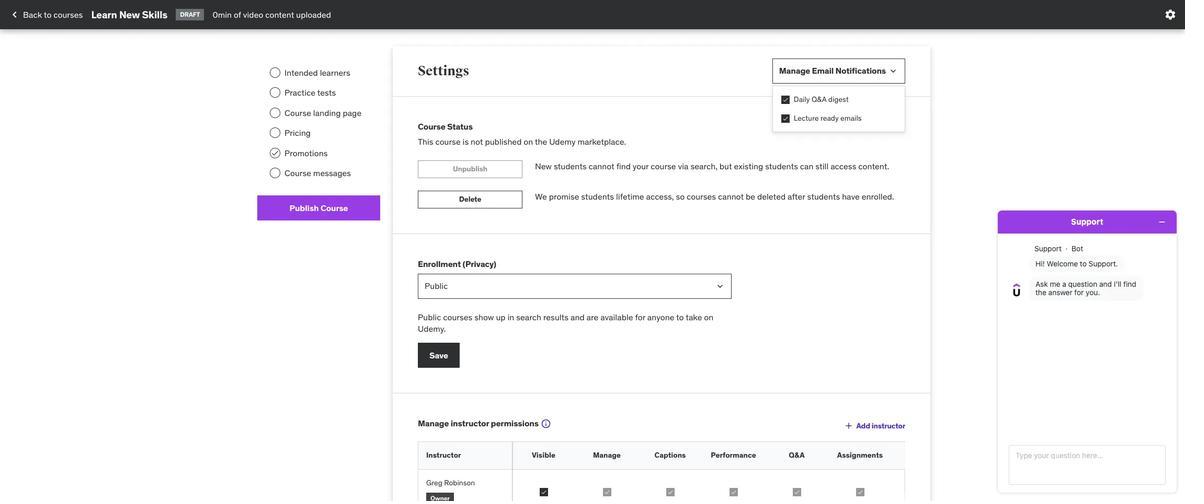 Task type: vqa. For each thing, say whether or not it's contained in the screenshot.
the to
yes



Task type: locate. For each thing, give the bounding box(es) containing it.
intended
[[285, 68, 318, 78]]

2 incomplete image from the top
[[270, 108, 281, 118]]

on left the
[[524, 137, 533, 147]]

on inside 'public courses show up in search results and are available for anyone to take on udemy.'
[[705, 312, 714, 323]]

0 vertical spatial new
[[119, 8, 140, 21]]

published
[[485, 137, 522, 147]]

course left is
[[436, 137, 461, 147]]

incomplete image inside the practice tests link
[[270, 88, 281, 98]]

course up pricing in the left top of the page
[[285, 108, 311, 118]]

on
[[524, 137, 533, 147], [705, 312, 714, 323]]

0 vertical spatial xsmall image
[[782, 96, 790, 104]]

0 vertical spatial q&a
[[812, 95, 827, 104]]

up
[[496, 312, 506, 323]]

so
[[676, 191, 685, 202]]

unpublish
[[453, 164, 488, 174]]

learn
[[91, 8, 117, 21]]

xsmall image
[[782, 96, 790, 104], [730, 489, 738, 497]]

1 horizontal spatial instructor
[[872, 422, 906, 431]]

0 horizontal spatial cannot
[[589, 161, 615, 171]]

manage inside dropdown button
[[780, 66, 811, 76]]

1 vertical spatial new
[[535, 161, 552, 171]]

manage instructor permissions
[[418, 419, 539, 429]]

2 horizontal spatial manage
[[780, 66, 811, 76]]

students right after
[[808, 191, 841, 202]]

via
[[679, 161, 689, 171]]

course inside 'link'
[[285, 168, 311, 178]]

new
[[119, 8, 140, 21], [535, 161, 552, 171]]

greg robinson
[[427, 479, 475, 488]]

in
[[508, 312, 515, 323]]

2 vertical spatial courses
[[443, 312, 473, 323]]

instructor
[[427, 451, 461, 461]]

course right publish
[[321, 203, 348, 213]]

1 vertical spatial xsmall image
[[730, 489, 738, 497]]

1 horizontal spatial on
[[705, 312, 714, 323]]

cannot left find
[[589, 161, 615, 171]]

completed image
[[271, 149, 279, 157]]

1 horizontal spatial xsmall image
[[782, 96, 790, 104]]

1 vertical spatial manage
[[418, 419, 449, 429]]

status
[[447, 121, 473, 132]]

course
[[285, 108, 311, 118], [418, 121, 446, 132], [285, 168, 311, 178], [321, 203, 348, 213]]

incomplete image
[[270, 88, 281, 98], [270, 128, 281, 138]]

1 horizontal spatial courses
[[443, 312, 473, 323]]

have
[[843, 191, 860, 202]]

but
[[720, 161, 733, 171]]

1 vertical spatial on
[[705, 312, 714, 323]]

xsmall image
[[782, 114, 790, 123], [540, 489, 548, 497], [603, 489, 612, 497], [667, 489, 675, 497], [793, 489, 802, 497], [857, 489, 865, 497]]

daily
[[794, 95, 810, 104]]

0 vertical spatial manage
[[780, 66, 811, 76]]

udemy.
[[418, 324, 446, 334]]

xsmall image left daily
[[782, 96, 790, 104]]

manage for manage email notifications
[[780, 66, 811, 76]]

incomplete image for pricing
[[270, 128, 281, 138]]

course status this course is not published on the udemy marketplace.
[[418, 121, 627, 147]]

messages
[[313, 168, 351, 178]]

completed element
[[270, 148, 281, 158]]

instructor for manage
[[451, 419, 489, 429]]

course settings image
[[1165, 8, 1178, 21]]

enrollment (privacy)
[[418, 259, 497, 270]]

captions
[[655, 451, 686, 461]]

1 horizontal spatial q&a
[[812, 95, 827, 104]]

course for course messages
[[285, 168, 311, 178]]

1 vertical spatial course
[[651, 161, 677, 171]]

delete button
[[418, 191, 523, 209]]

assignments
[[838, 451, 884, 461]]

incomplete image
[[270, 68, 281, 78], [270, 108, 281, 118], [270, 168, 281, 178]]

1 incomplete image from the top
[[270, 88, 281, 98]]

0 horizontal spatial q&a
[[789, 451, 805, 461]]

course messages
[[285, 168, 351, 178]]

0 horizontal spatial courses
[[54, 9, 83, 20]]

instructor up instructor
[[451, 419, 489, 429]]

greg
[[427, 479, 443, 488]]

ready
[[821, 113, 839, 123]]

to
[[44, 9, 52, 20], [677, 312, 684, 323]]

lifetime
[[617, 191, 645, 202]]

search
[[517, 312, 542, 323]]

2 vertical spatial incomplete image
[[270, 168, 281, 178]]

save
[[430, 351, 449, 361]]

digest
[[829, 95, 849, 104]]

content
[[265, 9, 294, 20]]

incomplete image for intended learners
[[270, 68, 281, 78]]

students left can
[[766, 161, 799, 171]]

access,
[[647, 191, 674, 202]]

courses left show
[[443, 312, 473, 323]]

search,
[[691, 161, 718, 171]]

1 horizontal spatial new
[[535, 161, 552, 171]]

lecture
[[794, 113, 819, 123]]

1 horizontal spatial manage
[[594, 451, 621, 461]]

incomplete image for practice tests
[[270, 88, 281, 98]]

1 horizontal spatial to
[[677, 312, 684, 323]]

add instructor
[[857, 422, 906, 431]]

available
[[601, 312, 634, 323]]

incomplete image up completed icon
[[270, 128, 281, 138]]

course up this
[[418, 121, 446, 132]]

on right take
[[705, 312, 714, 323]]

we
[[535, 191, 547, 202]]

intended learners
[[285, 68, 351, 78]]

0 horizontal spatial manage
[[418, 419, 449, 429]]

new down the
[[535, 161, 552, 171]]

1 incomplete image from the top
[[270, 68, 281, 78]]

0 horizontal spatial course
[[436, 137, 461, 147]]

course down promotions
[[285, 168, 311, 178]]

and
[[571, 312, 585, 323]]

incomplete image inside the course landing page link
[[270, 108, 281, 118]]

cannot left "be"
[[719, 191, 744, 202]]

2 horizontal spatial courses
[[687, 191, 717, 202]]

incomplete image left practice
[[270, 88, 281, 98]]

students left the lifetime
[[582, 191, 615, 202]]

content.
[[859, 161, 890, 171]]

2 incomplete image from the top
[[270, 128, 281, 138]]

courses right so
[[687, 191, 717, 202]]

0 vertical spatial courses
[[54, 9, 83, 20]]

incomplete image inside course messages 'link'
[[270, 168, 281, 178]]

0 vertical spatial on
[[524, 137, 533, 147]]

pricing link
[[258, 123, 380, 143]]

emails
[[841, 113, 862, 123]]

instructor inside button
[[872, 422, 906, 431]]

incomplete image left the intended
[[270, 68, 281, 78]]

promotions link
[[258, 143, 380, 163]]

1 vertical spatial to
[[677, 312, 684, 323]]

unpublish button
[[418, 160, 523, 178]]

of
[[234, 9, 241, 20]]

0 horizontal spatial on
[[524, 137, 533, 147]]

anyone
[[648, 312, 675, 323]]

incomplete image up completed element
[[270, 108, 281, 118]]

small image
[[889, 66, 899, 76]]

new students cannot find your course via search, but existing students can still access content.
[[535, 161, 890, 171]]

save button
[[418, 344, 460, 369]]

0 vertical spatial incomplete image
[[270, 88, 281, 98]]

0 vertical spatial course
[[436, 137, 461, 147]]

incomplete image inside the intended learners link
[[270, 68, 281, 78]]

email
[[813, 66, 834, 76]]

course landing page
[[285, 108, 362, 118]]

instructor right add at the right bottom of page
[[872, 422, 906, 431]]

0 vertical spatial incomplete image
[[270, 68, 281, 78]]

cannot
[[589, 161, 615, 171], [719, 191, 744, 202]]

back to courses
[[23, 9, 83, 20]]

1 vertical spatial incomplete image
[[270, 128, 281, 138]]

enrollment
[[418, 259, 461, 270]]

0 vertical spatial cannot
[[589, 161, 615, 171]]

0 horizontal spatial to
[[44, 9, 52, 20]]

1 vertical spatial q&a
[[789, 451, 805, 461]]

courses right back
[[54, 9, 83, 20]]

xsmall image down performance on the bottom right
[[730, 489, 738, 497]]

0 horizontal spatial new
[[119, 8, 140, 21]]

course inside the course status this course is not published on the udemy marketplace.
[[418, 121, 446, 132]]

incomplete image down completed icon
[[270, 168, 281, 178]]

3 incomplete image from the top
[[270, 168, 281, 178]]

incomplete image inside pricing link
[[270, 128, 281, 138]]

new left skills
[[119, 8, 140, 21]]

instructor
[[451, 419, 489, 429], [872, 422, 906, 431]]

add instructor button
[[844, 419, 906, 434]]

existing
[[735, 161, 764, 171]]

1 vertical spatial incomplete image
[[270, 108, 281, 118]]

to left take
[[677, 312, 684, 323]]

publish
[[290, 203, 319, 213]]

0 horizontal spatial instructor
[[451, 419, 489, 429]]

course left via
[[651, 161, 677, 171]]

course
[[436, 137, 461, 147], [651, 161, 677, 171]]

still
[[816, 161, 829, 171]]

results
[[544, 312, 569, 323]]

manage for manage instructor permissions
[[418, 419, 449, 429]]

skills
[[142, 8, 168, 21]]

1 vertical spatial cannot
[[719, 191, 744, 202]]

add
[[857, 422, 871, 431]]

to inside 'public courses show up in search results and are available for anyone to take on udemy.'
[[677, 312, 684, 323]]

1 vertical spatial courses
[[687, 191, 717, 202]]

show
[[475, 312, 494, 323]]

draft
[[180, 10, 200, 18]]

to right back
[[44, 9, 52, 20]]



Task type: describe. For each thing, give the bounding box(es) containing it.
instructor for add
[[872, 422, 906, 431]]

on inside the course status this course is not published on the udemy marketplace.
[[524, 137, 533, 147]]

is
[[463, 137, 469, 147]]

intended learners link
[[258, 63, 380, 83]]

learn more about permissions image
[[541, 419, 552, 430]]

permissions
[[491, 419, 539, 429]]

course for course status this course is not published on the udemy marketplace.
[[418, 121, 446, 132]]

back to courses link
[[8, 6, 83, 24]]

0 vertical spatial to
[[44, 9, 52, 20]]

landing
[[313, 108, 341, 118]]

students down udemy
[[554, 161, 587, 171]]

are
[[587, 312, 599, 323]]

deleted
[[758, 191, 786, 202]]

course messages link
[[258, 163, 380, 183]]

we promise students lifetime access, so courses cannot be deleted after students have enrolled.
[[535, 191, 895, 202]]

course for course landing page
[[285, 108, 311, 118]]

medium image
[[8, 8, 21, 21]]

learners
[[320, 68, 351, 78]]

take
[[686, 312, 703, 323]]

robinson
[[444, 479, 475, 488]]

publish course button
[[258, 196, 380, 221]]

public courses show up in search results and are available for anyone to take on udemy.
[[418, 312, 714, 334]]

lecture ready emails
[[794, 113, 862, 123]]

uploaded
[[296, 9, 331, 20]]

promise
[[549, 191, 580, 202]]

back
[[23, 9, 42, 20]]

the
[[535, 137, 548, 147]]

manage email notifications
[[780, 66, 887, 76]]

publish course
[[290, 203, 348, 213]]

incomplete image for course landing page
[[270, 108, 281, 118]]

can
[[801, 161, 814, 171]]

learn new skills
[[91, 8, 168, 21]]

course inside the course status this course is not published on the udemy marketplace.
[[436, 137, 461, 147]]

udemy
[[550, 137, 576, 147]]

settings
[[418, 63, 470, 79]]

0min
[[213, 9, 232, 20]]

enrolled.
[[862, 191, 895, 202]]

access
[[831, 161, 857, 171]]

marketplace.
[[578, 137, 627, 147]]

pricing
[[285, 128, 311, 138]]

for
[[636, 312, 646, 323]]

courses inside 'public courses show up in search results and are available for anyone to take on udemy.'
[[443, 312, 473, 323]]

practice
[[285, 88, 316, 98]]

public
[[418, 312, 441, 323]]

your
[[633, 161, 649, 171]]

be
[[746, 191, 756, 202]]

1 horizontal spatial cannot
[[719, 191, 744, 202]]

not
[[471, 137, 483, 147]]

course landing page link
[[258, 103, 380, 123]]

after
[[788, 191, 806, 202]]

tests
[[317, 88, 336, 98]]

(privacy)
[[463, 259, 497, 270]]

0min of video content uploaded
[[213, 9, 331, 20]]

0 horizontal spatial xsmall image
[[730, 489, 738, 497]]

find
[[617, 161, 631, 171]]

2 vertical spatial manage
[[594, 451, 621, 461]]

performance
[[711, 451, 757, 461]]

this
[[418, 137, 434, 147]]

daily q&a digest
[[794, 95, 849, 104]]

manage email notifications button
[[773, 59, 906, 84]]

small image
[[844, 422, 855, 432]]

notifications
[[836, 66, 887, 76]]

video
[[243, 9, 263, 20]]

visible
[[532, 451, 556, 461]]

course inside button
[[321, 203, 348, 213]]

promotions
[[285, 148, 328, 158]]

practice tests link
[[258, 83, 380, 103]]

incomplete image for course messages
[[270, 168, 281, 178]]

practice tests
[[285, 88, 336, 98]]

1 horizontal spatial course
[[651, 161, 677, 171]]

delete
[[459, 195, 482, 204]]

page
[[343, 108, 362, 118]]



